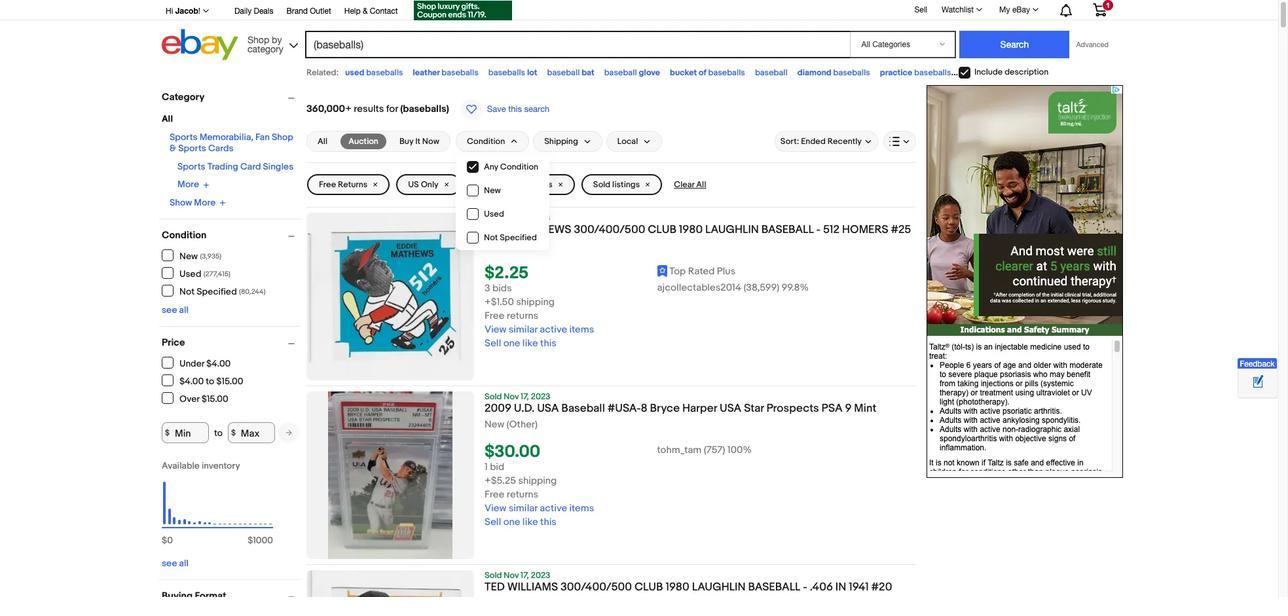 Task type: locate. For each thing, give the bounding box(es) containing it.
0 vertical spatial see
[[162, 305, 177, 316]]

17, up not specified
[[521, 213, 529, 223]]

sell down +$1.50 at the left of the page
[[485, 338, 501, 350]]

300/400/500 inside sold  nov 17, 2023 ted williams 300/400/500 club 1980 laughlin baseball - .406 in 1941  #20
[[561, 581, 632, 594]]

2 all from the top
[[179, 558, 189, 569]]

returns inside the "ajcollectables2014 (38,599) 99.8% +$1.50 shipping free returns view similar active items sell one like this"
[[507, 310, 539, 323]]

returns
[[338, 180, 368, 190]]

brand outlet
[[287, 7, 331, 16]]

new left (3,935)
[[180, 251, 198, 262]]

1 vertical spatial 2023
[[531, 392, 551, 402]]

2 view similar active items link from the top
[[485, 503, 594, 515]]

baseball left bat at the top
[[547, 67, 580, 78]]

see all up price
[[162, 305, 189, 316]]

#usa-
[[608, 402, 641, 415]]

0 vertical spatial active
[[540, 324, 567, 336]]

2 see all from the top
[[162, 558, 189, 569]]

items inside tohm_tam (757) 100% 1 bid +$5.25 shipping free returns view similar active items sell one like this
[[570, 503, 594, 515]]

1 vertical spatial baseball
[[749, 581, 801, 594]]

1 see all button from the top
[[162, 305, 189, 316]]

active inside the "ajcollectables2014 (38,599) 99.8% +$1.50 shipping free returns view similar active items sell one like this"
[[540, 324, 567, 336]]

view
[[485, 324, 507, 336], [485, 503, 507, 515]]

2 similar from the top
[[509, 503, 538, 515]]

shop by category
[[248, 34, 284, 54]]

- left .406
[[803, 581, 808, 594]]

free returns link
[[307, 174, 390, 195]]

not inside main content
[[484, 233, 498, 243]]

1 inside tohm_tam (757) 100% 1 bid +$5.25 shipping free returns view similar active items sell one like this
[[485, 461, 488, 474]]

$15.00 down under $4.00
[[216, 376, 243, 387]]

2009 u.d. usa baseball #usa-8 bryce harper usa star prospects psa 9 mint image
[[328, 392, 453, 560]]

free left "returns"
[[319, 180, 336, 190]]

one inside tohm_tam (757) 100% 1 bid +$5.25 shipping free returns view similar active items sell one like this
[[504, 516, 521, 529]]

1 vertical spatial new
[[180, 251, 198, 262]]

Search for anything text field
[[307, 32, 848, 57]]

1 all from the top
[[179, 305, 189, 316]]

similar down +$5.25
[[509, 503, 538, 515]]

2 returns from the top
[[507, 489, 539, 501]]

like up 'u.d.'
[[523, 338, 538, 350]]

all down 360,000
[[318, 136, 328, 147]]

my ebay link
[[993, 2, 1045, 18]]

3 baseballs from the left
[[489, 67, 526, 78]]

sold inside sold  nov 17, 2023 ted williams 300/400/500 club 1980 laughlin baseball - .406 in 1941  #20
[[485, 571, 502, 581]]

view similar active items link down +$1.50 at the left of the page
[[485, 324, 594, 336]]

0 horizontal spatial &
[[170, 143, 176, 154]]

of
[[699, 67, 707, 78]]

1 vertical spatial $15.00
[[202, 393, 229, 405]]

1 items from the top
[[570, 324, 594, 336]]

2 17, from the top
[[521, 392, 529, 402]]

1 horizontal spatial condition button
[[456, 131, 530, 152]]

sell down +$5.25
[[485, 516, 501, 529]]

laughlin for .406
[[692, 581, 746, 594]]

1 horizontal spatial shop
[[272, 132, 293, 143]]

1 vertical spatial returns
[[507, 489, 539, 501]]

$4.00 up over $15.00 "link"
[[180, 376, 204, 387]]

search
[[525, 104, 550, 114]]

2 see from the top
[[162, 558, 177, 569]]

0 vertical spatial used
[[484, 209, 504, 220]]

sold down local dropdown button
[[594, 180, 611, 190]]

shop
[[248, 34, 269, 45], [272, 132, 293, 143]]

1 vertical spatial &
[[170, 143, 176, 154]]

ted williams 300/400/500 club 1980 laughlin baseball - .406 in 1941  #20 heading
[[485, 581, 893, 594]]

1 horizontal spatial -
[[817, 223, 821, 237]]

see all for price
[[162, 558, 189, 569]]

1 vertical spatial similar
[[509, 503, 538, 515]]

card
[[240, 161, 261, 172]]

2023 inside sold  nov 17, 2023 eddie mathews 300/400/500 club 1980 laughlin baseball - 512 homers  #25 pre-owned
[[531, 213, 551, 223]]

over $15.00
[[180, 393, 229, 405]]

used for used
[[484, 209, 504, 220]]

.406
[[810, 581, 833, 594]]

condition button up any
[[456, 131, 530, 152]]

harper
[[683, 402, 718, 415]]

1 up advanced link
[[1107, 1, 1111, 9]]

Minimum Value in $ text field
[[162, 423, 209, 444]]

0 vertical spatial 300/400/500
[[574, 223, 646, 237]]

free down +$5.25
[[485, 489, 505, 501]]

baseball left .406
[[749, 581, 801, 594]]

0 vertical spatial returns
[[507, 310, 539, 323]]

baseballs left lot
[[489, 67, 526, 78]]

see all button up price
[[162, 305, 189, 316]]

1 vertical spatial see all
[[162, 558, 189, 569]]

1 vertical spatial 300/400/500
[[561, 581, 632, 594]]

not down used (277,415) at top left
[[180, 286, 195, 297]]

see all down '0'
[[162, 558, 189, 569]]

this inside the "ajcollectables2014 (38,599) 99.8% +$1.50 shipping free returns view similar active items sell one like this"
[[541, 338, 557, 350]]

to
[[206, 376, 214, 387], [214, 428, 223, 439]]

0 vertical spatial view similar active items link
[[485, 324, 594, 336]]

2 usa from the left
[[720, 402, 742, 415]]

0 vertical spatial 17,
[[521, 213, 529, 223]]

2023 up the (other)
[[531, 392, 551, 402]]

clear all
[[674, 180, 707, 190]]

1980 inside sold  nov 17, 2023 eddie mathews 300/400/500 club 1980 laughlin baseball - 512 homers  #25 pre-owned
[[679, 223, 703, 237]]

practice
[[881, 67, 913, 78]]

3 2023 from the top
[[531, 571, 551, 581]]

price button
[[162, 337, 301, 349]]

0 vertical spatial specified
[[500, 233, 537, 243]]

1 see all from the top
[[162, 305, 189, 316]]

baseballs right rawlings
[[995, 67, 1032, 78]]

17, right 'ted'
[[521, 571, 529, 581]]

help & contact link
[[344, 5, 398, 19]]

0 horizontal spatial usa
[[537, 402, 559, 415]]

baseball left 512
[[762, 223, 814, 237]]

6 baseballs from the left
[[915, 67, 952, 78]]

0 vertical spatial one
[[504, 338, 521, 350]]

active inside tohm_tam (757) 100% 1 bid +$5.25 shipping free returns view similar active items sell one like this
[[540, 503, 567, 515]]

brand
[[287, 7, 308, 16]]

1 17, from the top
[[521, 213, 529, 223]]

1 vertical spatial see
[[162, 558, 177, 569]]

to down under $4.00
[[206, 376, 214, 387]]

baseballs for used baseballs
[[366, 67, 403, 78]]

2 vertical spatial new
[[485, 419, 505, 431]]

2 listings from the left
[[613, 180, 640, 190]]

0 vertical spatial this
[[509, 104, 522, 114]]

1 vertical spatial -
[[803, 581, 808, 594]]

2 nov from the top
[[504, 392, 519, 402]]

like up williams
[[523, 516, 538, 529]]

usa left star
[[720, 402, 742, 415]]

condition
[[467, 136, 505, 147], [500, 162, 539, 172], [162, 229, 207, 242]]

listings down any condition
[[525, 180, 553, 190]]

top rated plus image
[[658, 265, 668, 277]]

1 horizontal spatial not
[[484, 233, 498, 243]]

baseballs for leather baseballs
[[442, 67, 479, 78]]

rawlings
[[962, 67, 994, 78]]

$15.00 down $4.00 to $15.00
[[202, 393, 229, 405]]

17, up the (other)
[[521, 392, 529, 402]]

(757)
[[704, 444, 726, 457]]

& left cards
[[170, 143, 176, 154]]

300/400/500 down sold listings
[[574, 223, 646, 237]]

usa
[[537, 402, 559, 415], [720, 402, 742, 415]]

shop right fan
[[272, 132, 293, 143]]

1 vertical spatial view
[[485, 503, 507, 515]]

2 vertical spatial sell
[[485, 516, 501, 529]]

sell left 'watchlist'
[[915, 5, 928, 14]]

sports memorabilia, fan shop & sports cards
[[170, 132, 293, 154]]

0 vertical spatial condition button
[[456, 131, 530, 152]]

2 items from the top
[[570, 503, 594, 515]]

baseball left "diamond"
[[755, 67, 788, 78]]

sold left 'u.d.'
[[485, 392, 502, 402]]

baseballs right used
[[366, 67, 403, 78]]

1 listings from the left
[[525, 180, 553, 190]]

Auction selected text field
[[349, 136, 379, 147]]

view down +$1.50 at the left of the page
[[485, 324, 507, 336]]

nov inside sold  nov 17, 2023 eddie mathews 300/400/500 club 1980 laughlin baseball - 512 homers  #25 pre-owned
[[504, 213, 519, 223]]

new inside "link"
[[484, 185, 501, 196]]

this inside "button"
[[509, 104, 522, 114]]

club inside sold  nov 17, 2023 ted williams 300/400/500 club 1980 laughlin baseball - .406 in 1941  #20
[[635, 581, 664, 594]]

- inside sold  nov 17, 2023 ted williams 300/400/500 club 1980 laughlin baseball - .406 in 1941  #20
[[803, 581, 808, 594]]

sell one like this link down +$1.50 at the left of the page
[[485, 338, 557, 350]]

over
[[180, 393, 200, 405]]

0 vertical spatial $15.00
[[216, 376, 243, 387]]

club inside sold  nov 17, 2023 eddie mathews 300/400/500 club 1980 laughlin baseball - 512 homers  #25 pre-owned
[[648, 223, 677, 237]]

show
[[170, 197, 192, 208]]

main content
[[307, 85, 917, 598]]

- left 512
[[817, 223, 821, 237]]

condition up new (3,935)
[[162, 229, 207, 242]]

hi jacob !
[[166, 6, 200, 16]]

17, inside sold  nov 17, 2023 eddie mathews 300/400/500 club 1980 laughlin baseball - 512 homers  #25 pre-owned
[[521, 213, 529, 223]]

club for williams
[[635, 581, 664, 594]]

daily
[[235, 7, 252, 16]]

2 baseball from the left
[[605, 67, 637, 78]]

0 horizontal spatial -
[[803, 581, 808, 594]]

2023 up owned
[[531, 213, 551, 223]]

2 vertical spatial 17,
[[521, 571, 529, 581]]

300/400/500 for mathews
[[574, 223, 646, 237]]

get the coupon image
[[414, 1, 512, 20]]

0 vertical spatial to
[[206, 376, 214, 387]]

like inside the "ajcollectables2014 (38,599) 99.8% +$1.50 shipping free returns view similar active items sell one like this"
[[523, 338, 538, 350]]

view similar active items link
[[485, 324, 594, 336], [485, 503, 594, 515]]

condition button
[[456, 131, 530, 152], [162, 229, 301, 242]]

eddie mathews 300/400/500 club 1980 laughlin baseball - 512 homers  #25 heading
[[485, 223, 912, 237]]

0 vertical spatial &
[[363, 7, 368, 16]]

top
[[670, 265, 686, 278]]

baseballs for diamond baseballs
[[834, 67, 871, 78]]

1 left bid
[[485, 461, 488, 474]]

0 vertical spatial condition
[[467, 136, 505, 147]]

category
[[248, 44, 284, 54]]

0 vertical spatial more
[[178, 179, 199, 190]]

similar
[[509, 324, 538, 336], [509, 503, 538, 515]]

1 one from the top
[[504, 338, 521, 350]]

by
[[272, 34, 282, 45]]

1000
[[253, 535, 273, 546]]

outlet
[[310, 7, 331, 16]]

1 vertical spatial sell
[[485, 338, 501, 350]]

all down category at the left top
[[162, 113, 173, 124]]

2 vertical spatial nov
[[504, 571, 519, 581]]

- inside sold  nov 17, 2023 eddie mathews 300/400/500 club 1980 laughlin baseball - 512 homers  #25 pre-owned
[[817, 223, 821, 237]]

1 vertical spatial sell one like this link
[[485, 516, 557, 529]]

baseballs right "diamond"
[[834, 67, 871, 78]]

1 vertical spatial club
[[635, 581, 664, 594]]

one down +$5.25
[[504, 516, 521, 529]]

1 vertical spatial one
[[504, 516, 521, 529]]

2 active from the top
[[540, 503, 567, 515]]

2 vertical spatial free
[[485, 489, 505, 501]]

0 vertical spatial shop
[[248, 34, 269, 45]]

2 view from the top
[[485, 503, 507, 515]]

new inside sold  nov 17, 2023 2009 u.d. usa baseball #usa-8 bryce harper usa star prospects psa 9 mint new (other)
[[485, 419, 505, 431]]

shop by category button
[[242, 29, 301, 57]]

0 vertical spatial all
[[162, 113, 173, 124]]

sold for u.d.
[[485, 392, 502, 402]]

1980 inside sold  nov 17, 2023 ted williams 300/400/500 club 1980 laughlin baseball - .406 in 1941  #20
[[666, 581, 690, 594]]

0 vertical spatial sell
[[915, 5, 928, 14]]

1 vertical spatial specified
[[197, 286, 237, 297]]

0 vertical spatial similar
[[509, 324, 538, 336]]

used baseballs
[[345, 67, 403, 78]]

0 vertical spatial see all button
[[162, 305, 189, 316]]

1 vertical spatial 1
[[485, 461, 488, 474]]

items inside the "ajcollectables2014 (38,599) 99.8% +$1.50 shipping free returns view similar active items sell one like this"
[[570, 324, 594, 336]]

0 vertical spatial baseball
[[762, 223, 814, 237]]

1 active from the top
[[540, 324, 567, 336]]

condition up any
[[467, 136, 505, 147]]

owned
[[504, 240, 536, 252]]

1 vertical spatial not
[[180, 286, 195, 297]]

$
[[165, 428, 170, 438], [231, 428, 236, 438], [162, 535, 167, 546], [248, 535, 253, 546]]

2023 for $30.00
[[531, 392, 551, 402]]

similar down +$1.50 at the left of the page
[[509, 324, 538, 336]]

512
[[824, 223, 840, 237]]

under $4.00 link
[[162, 357, 232, 369]]

see for price
[[162, 558, 177, 569]]

nov inside sold  nov 17, 2023 2009 u.d. usa baseball #usa-8 bryce harper usa star prospects psa 9 mint new (other)
[[504, 392, 519, 402]]

ajcollectables2014 (38,599) 99.8% +$1.50 shipping free returns view similar active items sell one like this
[[485, 282, 809, 350]]

0 horizontal spatial baseball
[[547, 67, 580, 78]]

1 vertical spatial like
[[523, 516, 538, 529]]

baseball inside sold  nov 17, 2023 ted williams 300/400/500 club 1980 laughlin baseball - .406 in 1941  #20
[[749, 581, 801, 594]]

sold left williams
[[485, 571, 502, 581]]

1 vertical spatial this
[[541, 338, 557, 350]]

nov
[[504, 213, 519, 223], [504, 392, 519, 402], [504, 571, 519, 581]]

view similar active items link down +$5.25
[[485, 503, 594, 515]]

2 vertical spatial condition
[[162, 229, 207, 242]]

to right minimum value in $ text box
[[214, 428, 223, 439]]

shop left by
[[248, 34, 269, 45]]

0 horizontal spatial listings
[[525, 180, 553, 190]]

5 baseballs from the left
[[834, 67, 871, 78]]

usa right 'u.d.'
[[537, 402, 559, 415]]

3 17, from the top
[[521, 571, 529, 581]]

returns down +$5.25
[[507, 489, 539, 501]]

free inside tohm_tam (757) 100% 1 bid +$5.25 shipping free returns view similar active items sell one like this
[[485, 489, 505, 501]]

used up the eddie
[[484, 209, 504, 220]]

None submit
[[960, 31, 1070, 58]]

active
[[540, 324, 567, 336], [540, 503, 567, 515]]

1 horizontal spatial listings
[[613, 180, 640, 190]]

1 view from the top
[[485, 324, 507, 336]]

brand outlet link
[[287, 5, 331, 19]]

pre-
[[485, 240, 504, 252]]

contact
[[370, 7, 398, 16]]

1941
[[849, 581, 869, 594]]

0 vertical spatial not
[[484, 233, 498, 243]]

sold for williams
[[485, 571, 502, 581]]

2009 u.d. usa baseball #usa-8 bryce harper usa star prospects psa 9 mint heading
[[485, 402, 877, 415]]

advertisement region
[[927, 85, 1124, 478]]

baseball left the glove
[[605, 67, 637, 78]]

0 vertical spatial 1980
[[679, 223, 703, 237]]

1 vertical spatial shipping
[[519, 475, 557, 488]]

listings down local
[[613, 180, 640, 190]]

1 vertical spatial laughlin
[[692, 581, 746, 594]]

baseballs right leather
[[442, 67, 479, 78]]

main content containing $2.25
[[307, 85, 917, 598]]

more up show more
[[178, 179, 199, 190]]

shipping inside tohm_tam (757) 100% 1 bid +$5.25 shipping free returns view similar active items sell one like this
[[519, 475, 557, 488]]

advanced link
[[1070, 31, 1116, 58]]

baseball inside sold  nov 17, 2023 eddie mathews 300/400/500 club 1980 laughlin baseball - 512 homers  #25 pre-owned
[[762, 223, 814, 237]]

sports trading card singles link
[[178, 161, 294, 172]]

& right "help"
[[363, 7, 368, 16]]

see
[[162, 305, 177, 316], [162, 558, 177, 569]]

7 baseballs from the left
[[995, 67, 1032, 78]]

sold for mathews
[[485, 213, 502, 223]]

see down '0'
[[162, 558, 177, 569]]

1 horizontal spatial used
[[484, 209, 504, 220]]

used down new (3,935)
[[180, 268, 201, 279]]

condition button up (3,935)
[[162, 229, 301, 242]]

specified inside not specified link
[[500, 233, 537, 243]]

view down +$5.25
[[485, 503, 507, 515]]

0 vertical spatial free
[[319, 180, 336, 190]]

laughlin
[[706, 223, 759, 237], [692, 581, 746, 594]]

0 vertical spatial sell one like this link
[[485, 338, 557, 350]]

bid
[[490, 461, 505, 474]]

1 horizontal spatial baseball
[[605, 67, 637, 78]]

not down used link
[[484, 233, 498, 243]]

1 horizontal spatial 1
[[1107, 1, 1111, 9]]

returns
[[507, 310, 539, 323], [507, 489, 539, 501]]

2 vertical spatial this
[[541, 516, 557, 529]]

laughlin inside sold  nov 17, 2023 eddie mathews 300/400/500 club 1980 laughlin baseball - 512 homers  #25 pre-owned
[[706, 223, 759, 237]]

1 horizontal spatial &
[[363, 7, 368, 16]]

psa
[[822, 402, 843, 415]]

1 vertical spatial condition button
[[162, 229, 301, 242]]

listings for completed listings
[[525, 180, 553, 190]]

0 vertical spatial 2023
[[531, 213, 551, 223]]

1 vertical spatial more
[[194, 197, 216, 208]]

new down any
[[484, 185, 501, 196]]

new down 2009
[[485, 419, 505, 431]]

1 vertical spatial nov
[[504, 392, 519, 402]]

daily deals link
[[235, 5, 274, 19]]

2 horizontal spatial baseball
[[755, 67, 788, 78]]

1 vertical spatial items
[[570, 503, 594, 515]]

1 vertical spatial see all button
[[162, 558, 189, 569]]

all
[[179, 305, 189, 316], [179, 558, 189, 569]]

returns down +$1.50 at the left of the page
[[507, 310, 539, 323]]

baseballs for rawlings baseballs
[[995, 67, 1032, 78]]

17, inside sold  nov 17, 2023 2009 u.d. usa baseball #usa-8 bryce harper usa star prospects psa 9 mint new (other)
[[521, 392, 529, 402]]

(38,599)
[[744, 282, 780, 294]]

baseballs right of
[[709, 67, 746, 78]]

condition up completed listings link
[[500, 162, 539, 172]]

1 like from the top
[[523, 338, 538, 350]]

2 one from the top
[[504, 516, 521, 529]]

nov for $30.00
[[504, 392, 519, 402]]

1 baseball from the left
[[547, 67, 580, 78]]

0 vertical spatial like
[[523, 338, 538, 350]]

0 vertical spatial all
[[179, 305, 189, 316]]

2 baseballs from the left
[[442, 67, 479, 78]]

3 nov from the top
[[504, 571, 519, 581]]

1 vertical spatial $4.00
[[180, 376, 204, 387]]

see all button down '0'
[[162, 558, 189, 569]]

1 2023 from the top
[[531, 213, 551, 223]]

all for condition
[[179, 305, 189, 316]]

help
[[344, 7, 361, 16]]

related:
[[307, 67, 339, 78]]

more inside button
[[194, 197, 216, 208]]

& inside sports memorabilia, fan shop & sports cards
[[170, 143, 176, 154]]

sell
[[915, 5, 928, 14], [485, 338, 501, 350], [485, 516, 501, 529]]

0 vertical spatial new
[[484, 185, 501, 196]]

rated
[[688, 265, 715, 278]]

2 2023 from the top
[[531, 392, 551, 402]]

us only
[[408, 180, 439, 190]]

see up price
[[162, 305, 177, 316]]

0 horizontal spatial not
[[180, 286, 195, 297]]

1 vertical spatial all
[[179, 558, 189, 569]]

one
[[504, 338, 521, 350], [504, 516, 521, 529]]

2 vertical spatial 2023
[[531, 571, 551, 581]]

0 horizontal spatial $4.00
[[180, 376, 204, 387]]

17,
[[521, 213, 529, 223], [521, 392, 529, 402], [521, 571, 529, 581]]

sold inside sold  nov 17, 2023 eddie mathews 300/400/500 club 1980 laughlin baseball - 512 homers  #25 pre-owned
[[485, 213, 502, 223]]

shipping right +$5.25
[[519, 475, 557, 488]]

0 vertical spatial club
[[648, 223, 677, 237]]

nov inside sold  nov 17, 2023 ted williams 300/400/500 club 1980 laughlin baseball - .406 in 1941  #20
[[504, 571, 519, 581]]

sold up not specified link
[[485, 213, 502, 223]]

2023 right 'ted'
[[531, 571, 551, 581]]

baseball for 512
[[762, 223, 814, 237]]

1 nov from the top
[[504, 213, 519, 223]]

1 see from the top
[[162, 305, 177, 316]]

1 similar from the top
[[509, 324, 538, 336]]

1 horizontal spatial usa
[[720, 402, 742, 415]]

1 baseballs from the left
[[366, 67, 403, 78]]

all right clear
[[697, 180, 707, 190]]

0 horizontal spatial 1
[[485, 461, 488, 474]]

4 baseballs from the left
[[709, 67, 746, 78]]

completed
[[479, 180, 523, 190]]

tohm_tam (757) 100% 1 bid +$5.25 shipping free returns view similar active items sell one like this
[[485, 444, 752, 529]]

baseballs right practice
[[915, 67, 952, 78]]

more down more button
[[194, 197, 216, 208]]

diamond baseballs
[[798, 67, 871, 78]]

2 like from the top
[[523, 516, 538, 529]]

300/400/500 inside sold  nov 17, 2023 eddie mathews 300/400/500 club 1980 laughlin baseball - 512 homers  #25 pre-owned
[[574, 223, 646, 237]]

0 vertical spatial laughlin
[[706, 223, 759, 237]]

lot
[[527, 67, 538, 78]]

300/400/500 right williams
[[561, 581, 632, 594]]

$4.00 up $4.00 to $15.00
[[206, 358, 231, 369]]

1 vertical spatial 1980
[[666, 581, 690, 594]]

sell one like this link down +$5.25
[[485, 516, 557, 529]]

for
[[386, 103, 398, 115]]

sold inside sold  nov 17, 2023 2009 u.d. usa baseball #usa-8 bryce harper usa star prospects psa 9 mint new (other)
[[485, 392, 502, 402]]

0 vertical spatial items
[[570, 324, 594, 336]]

shipping right +$1.50 at the left of the page
[[516, 296, 555, 309]]

0 vertical spatial -
[[817, 223, 821, 237]]

1 returns from the top
[[507, 310, 539, 323]]

one inside the "ajcollectables2014 (38,599) 99.8% +$1.50 shipping free returns view similar active items sell one like this"
[[504, 338, 521, 350]]

0 vertical spatial see all
[[162, 305, 189, 316]]

new
[[484, 185, 501, 196], [180, 251, 198, 262], [485, 419, 505, 431]]

2023 inside sold  nov 17, 2023 2009 u.d. usa baseball #usa-8 bryce harper usa star prospects psa 9 mint new (other)
[[531, 392, 551, 402]]

2 see all button from the top
[[162, 558, 189, 569]]

free down +$1.50 at the left of the page
[[485, 310, 505, 323]]

one down +$1.50 at the left of the page
[[504, 338, 521, 350]]

none submit inside shop by category banner
[[960, 31, 1070, 58]]

+
[[345, 103, 352, 115]]

see all button
[[162, 305, 189, 316], [162, 558, 189, 569]]

1 vertical spatial 17,
[[521, 392, 529, 402]]

not for not specified
[[484, 233, 498, 243]]

2 vertical spatial all
[[697, 180, 707, 190]]

laughlin inside sold  nov 17, 2023 ted williams 300/400/500 club 1980 laughlin baseball - .406 in 1941  #20
[[692, 581, 746, 594]]

100%
[[728, 444, 752, 457]]



Task type: describe. For each thing, give the bounding box(es) containing it.
hi
[[166, 7, 173, 16]]

laughlin for 512
[[706, 223, 759, 237]]

not specified link
[[457, 226, 549, 250]]

ended
[[802, 136, 826, 147]]

my
[[1000, 5, 1011, 14]]

free inside the "ajcollectables2014 (38,599) 99.8% +$1.50 shipping free returns view similar active items sell one like this"
[[485, 310, 505, 323]]

& inside help & contact link
[[363, 7, 368, 16]]

1 vertical spatial to
[[214, 428, 223, 439]]

cards
[[208, 143, 234, 154]]

(baseballs)
[[400, 103, 449, 115]]

2 horizontal spatial all
[[697, 180, 707, 190]]

sold listings link
[[582, 174, 663, 195]]

available inventory
[[162, 461, 240, 472]]

us
[[408, 180, 419, 190]]

advanced
[[1077, 41, 1109, 48]]

bryce
[[650, 402, 680, 415]]

used
[[345, 67, 365, 78]]

1 usa from the left
[[537, 402, 559, 415]]

returns inside tohm_tam (757) 100% 1 bid +$5.25 shipping free returns view similar active items sell one like this
[[507, 489, 539, 501]]

3 bids
[[485, 283, 512, 295]]

completed listings
[[479, 180, 553, 190]]

sort:
[[781, 136, 800, 147]]

show more
[[170, 197, 216, 208]]

- for .406
[[803, 581, 808, 594]]

this inside tohm_tam (757) 100% 1 bid +$5.25 shipping free returns view similar active items sell one like this
[[541, 516, 557, 529]]

bids
[[493, 283, 512, 295]]

under $4.00
[[180, 358, 231, 369]]

description
[[1005, 67, 1049, 77]]

9
[[846, 402, 852, 415]]

similar inside tohm_tam (757) 100% 1 bid +$5.25 shipping free returns view similar active items sell one like this
[[509, 503, 538, 515]]

local
[[618, 136, 638, 147]]

specified for not specified (80,244)
[[197, 286, 237, 297]]

auction link
[[341, 134, 387, 149]]

17, inside sold  nov 17, 2023 ted williams 300/400/500 club 1980 laughlin baseball - .406 in 1941  #20
[[521, 571, 529, 581]]

over $15.00 link
[[162, 392, 229, 405]]

1980 for mathews
[[679, 223, 703, 237]]

sold  nov 17, 2023 ted williams 300/400/500 club 1980 laughlin baseball - .406 in 1941  #20
[[485, 571, 893, 594]]

shipping inside the "ajcollectables2014 (38,599) 99.8% +$1.50 shipping free returns view similar active items sell one like this"
[[516, 296, 555, 309]]

used link
[[457, 202, 549, 226]]

nov for $2.25
[[504, 213, 519, 223]]

baseball for .406
[[749, 581, 801, 594]]

shop inside sports memorabilia, fan shop & sports cards
[[272, 132, 293, 143]]

view inside the "ajcollectables2014 (38,599) 99.8% +$1.50 shipping free returns view similar active items sell one like this"
[[485, 324, 507, 336]]

tohm_tam
[[658, 444, 702, 457]]

baseball for glove
[[605, 67, 637, 78]]

(80,244)
[[239, 287, 266, 296]]

buy
[[400, 136, 414, 147]]

17, for $2.25
[[521, 213, 529, 223]]

1980 for williams
[[666, 581, 690, 594]]

0 horizontal spatial all
[[162, 113, 173, 124]]

sports for sports memorabilia, fan shop & sports cards
[[170, 132, 198, 143]]

3 baseball from the left
[[755, 67, 788, 78]]

new link
[[457, 179, 549, 202]]

$2.25
[[485, 264, 529, 284]]

sort: ended recently
[[781, 136, 862, 147]]

sort: ended recently button
[[775, 131, 879, 152]]

specified for not specified
[[500, 233, 537, 243]]

1 link
[[1086, 0, 1115, 19]]

baseball glove
[[605, 67, 661, 78]]

sell link
[[909, 5, 934, 14]]

clear
[[674, 180, 695, 190]]

baseballs lot
[[489, 67, 538, 78]]

sold  nov 17, 2023 2009 u.d. usa baseball #usa-8 bryce harper usa star prospects psa 9 mint new (other)
[[485, 392, 877, 431]]

see all button for condition
[[162, 305, 189, 316]]

graph of available inventory between $0 and $1000+ image
[[162, 461, 273, 553]]

any condition link
[[457, 155, 549, 179]]

watchlist
[[942, 5, 974, 14]]

Maximum Value in $ text field
[[228, 423, 275, 444]]

under
[[180, 358, 204, 369]]

see for condition
[[162, 305, 177, 316]]

memorabilia,
[[200, 132, 254, 143]]

new for new (3,935)
[[180, 251, 198, 262]]

recently
[[828, 136, 862, 147]]

more inside button
[[178, 179, 199, 190]]

2023 inside sold  nov 17, 2023 ted williams 300/400/500 club 1980 laughlin baseball - .406 in 1941  #20
[[531, 571, 551, 581]]

not for not specified (80,244)
[[180, 286, 195, 297]]

sell inside account navigation
[[915, 5, 928, 14]]

bucket of baseballs
[[670, 67, 746, 78]]

sell inside the "ajcollectables2014 (38,599) 99.8% +$1.50 shipping free returns view similar active items sell one like this"
[[485, 338, 501, 350]]

baseballs for practice baseballs
[[915, 67, 952, 78]]

all link
[[310, 134, 336, 149]]

sports for sports trading card singles
[[178, 161, 205, 172]]

1 horizontal spatial all
[[318, 136, 328, 147]]

+$1.50
[[485, 296, 514, 309]]

bucket
[[670, 67, 697, 78]]

daily deals
[[235, 7, 274, 16]]

17, for $30.00
[[521, 392, 529, 402]]

0 horizontal spatial condition button
[[162, 229, 301, 242]]

deals
[[254, 7, 274, 16]]

1 view similar active items link from the top
[[485, 324, 594, 336]]

1 vertical spatial condition
[[500, 162, 539, 172]]

(277,415)
[[204, 270, 230, 278]]

trading
[[207, 161, 238, 172]]

listing options selector. list view selected. image
[[890, 136, 911, 147]]

0 vertical spatial $4.00
[[206, 358, 231, 369]]

only
[[421, 180, 439, 190]]

ted
[[485, 581, 505, 594]]

99.8%
[[782, 282, 809, 294]]

$4.00 to $15.00 link
[[162, 375, 244, 387]]

$15.00 inside "link"
[[202, 393, 229, 405]]

baseball for bat
[[547, 67, 580, 78]]

any
[[484, 162, 499, 172]]

new (3,935)
[[180, 251, 222, 262]]

listings for sold listings
[[613, 180, 640, 190]]

club for mathews
[[648, 223, 677, 237]]

see all for condition
[[162, 305, 189, 316]]

shop inside shop by category
[[248, 34, 269, 45]]

ajcollectables2014
[[658, 282, 742, 294]]

all for price
[[179, 558, 189, 569]]

see all button for price
[[162, 558, 189, 569]]

300/400/500 for williams
[[561, 581, 632, 594]]

sports trading card singles
[[178, 161, 294, 172]]

used for used (277,415)
[[180, 268, 201, 279]]

mathews
[[518, 223, 572, 237]]

2 sell one like this link from the top
[[485, 516, 557, 529]]

bat
[[582, 67, 595, 78]]

#20
[[872, 581, 893, 594]]

view inside tohm_tam (757) 100% 1 bid +$5.25 shipping free returns view similar active items sell one like this
[[485, 503, 507, 515]]

baseball link
[[755, 67, 788, 78]]

2023 for $2.25
[[531, 213, 551, 223]]

diamond
[[798, 67, 832, 78]]

sell inside tohm_tam (757) 100% 1 bid +$5.25 shipping free returns view similar active items sell one like this
[[485, 516, 501, 529]]

+$5.25
[[485, 475, 516, 488]]

0
[[167, 535, 173, 546]]

like inside tohm_tam (757) 100% 1 bid +$5.25 shipping free returns view similar active items sell one like this
[[523, 516, 538, 529]]

top rated plus
[[670, 265, 736, 278]]

include
[[975, 67, 1003, 77]]

save this search
[[487, 104, 550, 114]]

glove
[[639, 67, 661, 78]]

sold  nov 17, 2023 eddie mathews 300/400/500 club 1980 laughlin baseball - 512 homers  #25 pre-owned
[[485, 213, 912, 252]]

watchlist link
[[935, 2, 989, 18]]

similar inside the "ajcollectables2014 (38,599) 99.8% +$1.50 shipping free returns view similar active items sell one like this"
[[509, 324, 538, 336]]

$ 0
[[162, 535, 173, 546]]

1 inside "link"
[[1107, 1, 1111, 9]]

new for new
[[484, 185, 501, 196]]

show more button
[[170, 197, 226, 208]]

sports memorabilia, fan shop & sports cards link
[[170, 132, 293, 154]]

results
[[354, 103, 384, 115]]

help & contact
[[344, 7, 398, 16]]

eddie mathews 300/400/500 club 1980 laughlin baseball - 512 homers  #25 image
[[308, 213, 473, 381]]

1 sell one like this link from the top
[[485, 338, 557, 350]]

shop by category banner
[[159, 0, 1117, 64]]

any condition
[[484, 162, 539, 172]]

2009 u.d. usa baseball #usa-8 bryce harper usa star prospects psa 9 mint link
[[485, 402, 917, 419]]

account navigation
[[159, 0, 1117, 22]]

- for 512
[[817, 223, 821, 237]]

ted williams 300/400/500 club 1980 laughlin baseball - .406 in 1941  #20 image
[[308, 571, 473, 598]]



Task type: vqa. For each thing, say whether or not it's contained in the screenshot.
the right the
no



